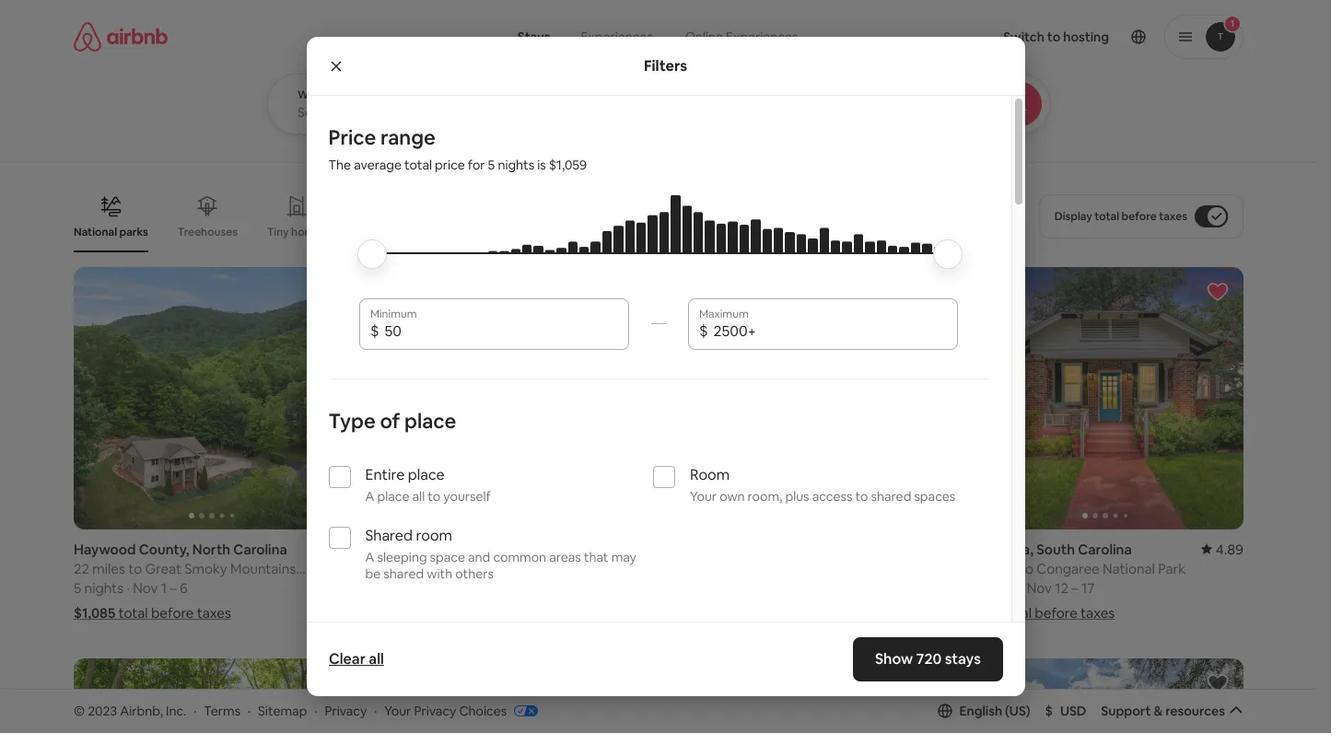 Task type: describe. For each thing, give the bounding box(es) containing it.
domes
[[823, 225, 860, 240]]

shared
[[365, 526, 413, 545]]

with
[[427, 566, 453, 582]]

english
[[960, 703, 1003, 719]]

mountains inside 'haywood county, north carolina 22 miles to great smoky mountains national park'
[[230, 560, 296, 577]]

homes
[[291, 225, 326, 240]]

that
[[584, 549, 609, 566]]

type of place
[[328, 408, 456, 434]]

$1,085
[[74, 604, 115, 622]]

and
[[468, 549, 490, 566]]

national parks
[[74, 225, 148, 239]]

to for columbia,
[[1020, 560, 1034, 577]]

room your own room, plus access to shared spaces
[[690, 465, 956, 505]]

english (us) button
[[938, 703, 1031, 719]]

sleeping
[[377, 549, 427, 566]]

great inside asheville, north carolina 43 miles to great smoky mountains national park
[[443, 560, 480, 577]]

$1,472
[[670, 604, 711, 622]]

terms
[[204, 703, 241, 719]]

4.89 out of 5 average rating image
[[1201, 540, 1244, 558]]

others
[[455, 566, 494, 582]]

where
[[298, 88, 332, 102]]

total inside button
[[1095, 209, 1120, 224]]

tiny homes
[[267, 225, 326, 240]]

5 for 5 nights
[[968, 579, 976, 597]]

to for entire
[[428, 488, 441, 505]]

stays button
[[503, 18, 565, 55]]

plus
[[785, 488, 810, 505]]

average
[[354, 157, 402, 173]]

taxes inside "5 nights · nov 26 – dec 1 $2,254 total before taxes"
[[497, 604, 531, 622]]

add to wishlist: asheville, north carolina image
[[611, 281, 633, 303]]

areas
[[549, 549, 581, 566]]

2 vertical spatial place
[[377, 488, 410, 505]]

3 – from the left
[[1072, 579, 1079, 597]]

online experiences link
[[669, 18, 815, 55]]

access
[[812, 488, 853, 505]]

· inside "5 nights · nov 26 – dec 1 $2,254 total before taxes"
[[425, 579, 428, 597]]

all inside entire place a place all to yourself
[[412, 488, 425, 505]]

5.0
[[330, 540, 350, 558]]

national left parks
[[74, 225, 117, 239]]

views
[[757, 225, 787, 239]]

nights for 5 nights
[[979, 579, 1018, 597]]

national inside columbia, south carolina 17 miles to congaree national park
[[1103, 560, 1155, 577]]

carolina inside 'haywood county, north carolina 22 miles to great smoky mountains national park'
[[233, 540, 287, 558]]

stays tab panel
[[267, 74, 1101, 135]]

display total before taxes button
[[1039, 194, 1244, 239]]

total right $1,472
[[714, 604, 743, 622]]

price range the average total price for 5 nights is ‎$1,059
[[328, 124, 587, 173]]

add to wishlist: columbia, south carolina image
[[1207, 672, 1229, 694]]

5.0 out of 5 average rating image
[[315, 540, 350, 558]]

type
[[328, 408, 376, 434]]

taxes for $733 total before taxes
[[1081, 604, 1115, 622]]

columbia, south carolina 17 miles to congaree national park
[[968, 540, 1186, 577]]

national inside 'haywood county, north carolina 22 miles to great smoky mountains national park'
[[74, 577, 126, 595]]

show for show map
[[616, 622, 649, 638]]

smoky inside 'haywood county, north carolina 22 miles to great smoky mountains national park'
[[185, 560, 227, 577]]

before for $733
[[1035, 604, 1078, 622]]

show map
[[616, 622, 679, 638]]

before inside 5 nights · nov 1 – 6 $1,085 total before taxes
[[151, 604, 194, 622]]

your inside room your own room, plus access to shared spaces
[[690, 488, 717, 505]]

kitchens
[[392, 225, 436, 240]]

· right the privacy link at the left bottom of the page
[[374, 703, 377, 719]]

6
[[180, 579, 188, 597]]

©
[[74, 703, 85, 719]]

17 for columbia, south carolina 17 miles to congaree national park
[[968, 560, 981, 577]]

entire place a place all to yourself
[[365, 465, 491, 505]]

remove from wishlist: asheville, north carolina image
[[313, 672, 335, 694]]

amazing views
[[709, 225, 787, 239]]

· right the inc.
[[194, 703, 197, 719]]

room,
[[748, 488, 783, 505]]

for
[[468, 157, 485, 173]]

county,
[[139, 540, 189, 558]]

taxes for $1,472 total before taxes
[[792, 604, 826, 622]]

experiences inside online experiences link
[[726, 29, 798, 45]]

columbia,
[[968, 540, 1034, 558]]

0 horizontal spatial $
[[370, 321, 379, 341]]

remove from wishlist: columbia, south carolina image
[[1207, 281, 1229, 303]]

asheville, north carolina 43 miles to great smoky mountains national park
[[372, 540, 594, 595]]

terms link
[[204, 703, 241, 719]]

· down remove from wishlist: asheville, north carolina image
[[314, 703, 317, 719]]

display
[[1055, 209, 1093, 224]]

2 horizontal spatial $
[[1045, 703, 1053, 719]]

choices
[[459, 703, 507, 719]]

5 nights
[[968, 579, 1018, 597]]

1 inside "5 nights · nov 26 – dec 1 $2,254 total before taxes"
[[517, 579, 522, 597]]

5 nights · nov 26 – dec 1 $2,254 total before taxes
[[372, 579, 531, 622]]

haywood
[[74, 540, 136, 558]]

your privacy choices link
[[385, 703, 538, 721]]

your privacy choices
[[385, 703, 507, 719]]

43
[[372, 560, 388, 577]]

park inside asheville, north carolina 43 miles to great smoky mountains national park
[[427, 577, 455, 595]]

720
[[916, 650, 942, 669]]

nov 12 – 17
[[1027, 579, 1095, 597]]

1 $ text field from the left
[[385, 322, 618, 341]]

0 horizontal spatial your
[[385, 703, 411, 719]]

clear all
[[328, 650, 384, 669]]

clear all button
[[319, 641, 393, 678]]

tiny
[[267, 225, 289, 240]]

nights for 5 nights · nov 1 – 6 $1,085 total before taxes
[[84, 579, 124, 597]]

shared room a sleeping space and common areas that may be shared with others
[[365, 526, 637, 582]]

4.89
[[1216, 540, 1244, 558]]

22
[[74, 560, 89, 577]]

support & resources button
[[1101, 703, 1244, 719]]

sitemap link
[[258, 703, 307, 719]]

price
[[328, 124, 376, 150]]

miles for 43 miles to great smoky mountains national park
[[391, 560, 423, 577]]

1 inside 5 nights · nov 1 – 6 $1,085 total before taxes
[[161, 579, 167, 597]]

profile element
[[843, 0, 1244, 74]]

space
[[430, 549, 465, 566]]

shared inside room your own room, plus access to shared spaces
[[871, 488, 912, 505]]

5 for 5 nights · nov 1 – 6 $1,085 total before taxes
[[74, 579, 81, 597]]

chef's
[[356, 225, 389, 240]]

room
[[416, 526, 452, 545]]

nov for to
[[133, 579, 158, 597]]

nights for 5 nights · nov 26 – dec 1 $2,254 total before taxes
[[382, 579, 422, 597]]

$ usd
[[1045, 703, 1087, 719]]



Task type: vqa. For each thing, say whether or not it's contained in the screenshot.
Step- to the bottom
no



Task type: locate. For each thing, give the bounding box(es) containing it.
your
[[690, 488, 717, 505], [385, 703, 411, 719]]

taxes for display total before taxes
[[1159, 209, 1188, 224]]

1 – from the left
[[170, 579, 177, 597]]

5
[[488, 157, 495, 173], [74, 579, 81, 597], [372, 579, 379, 597], [968, 579, 976, 597]]

&
[[1154, 703, 1163, 719]]

5 right the for
[[488, 157, 495, 173]]

dec
[[488, 579, 514, 597]]

experiences right online
[[726, 29, 798, 45]]

$ left usd
[[1045, 703, 1053, 719]]

miles inside columbia, south carolina 17 miles to congaree national park
[[984, 560, 1017, 577]]

0 vertical spatial all
[[412, 488, 425, 505]]

show map button
[[598, 608, 720, 652]]

0 horizontal spatial 1
[[161, 579, 167, 597]]

2 great from the left
[[443, 560, 480, 577]]

carolina up congaree
[[1078, 540, 1132, 558]]

filters dialog
[[306, 37, 1025, 733]]

great
[[145, 560, 182, 577], [443, 560, 480, 577]]

1 1 from the left
[[161, 579, 167, 597]]

remove from wishlist: west columbia, south carolina image
[[909, 281, 931, 303]]

nov for great
[[431, 579, 456, 597]]

nights up the $1,085
[[84, 579, 124, 597]]

privacy link
[[325, 703, 367, 719]]

(us)
[[1005, 703, 1031, 719]]

– left 6
[[170, 579, 177, 597]]

1 horizontal spatial experiences
[[726, 29, 798, 45]]

1 horizontal spatial all
[[412, 488, 425, 505]]

own
[[720, 488, 745, 505]]

nights up $733
[[979, 579, 1018, 597]]

5 inside "5 nights · nov 26 – dec 1 $2,254 total before taxes"
[[372, 579, 379, 597]]

– right 26
[[478, 579, 485, 597]]

12
[[1055, 579, 1069, 597]]

to right access
[[856, 488, 868, 505]]

0 horizontal spatial great
[[145, 560, 182, 577]]

1 horizontal spatial park
[[427, 577, 455, 595]]

before down 6
[[151, 604, 194, 622]]

stays
[[945, 650, 981, 669]]

all right clear
[[368, 650, 384, 669]]

all up room
[[412, 488, 425, 505]]

2023
[[88, 703, 117, 719]]

yourself
[[443, 488, 491, 505]]

support & resources
[[1101, 703, 1225, 719]]

$ text field
[[385, 322, 618, 341], [714, 322, 947, 341]]

taxes
[[1159, 209, 1188, 224], [197, 604, 231, 622], [497, 604, 531, 622], [792, 604, 826, 622], [1081, 604, 1115, 622]]

1 smoky from the left
[[185, 560, 227, 577]]

0 vertical spatial 17
[[968, 560, 981, 577]]

taxes inside button
[[1159, 209, 1188, 224]]

smoky
[[185, 560, 227, 577], [483, 560, 526, 577]]

national up "$2,254"
[[372, 577, 424, 595]]

0 horizontal spatial show
[[616, 622, 649, 638]]

None search field
[[267, 0, 1101, 135]]

Where field
[[298, 104, 538, 121]]

entire
[[365, 465, 405, 484]]

17
[[968, 560, 981, 577], [1082, 579, 1095, 597]]

· down 'sleeping' at the left of page
[[425, 579, 428, 597]]

0 vertical spatial place
[[404, 408, 456, 434]]

to inside 'haywood county, north carolina 22 miles to great smoky mountains national park'
[[128, 560, 142, 577]]

carolina inside columbia, south carolina 17 miles to congaree national park
[[1078, 540, 1132, 558]]

1 mountains from the left
[[230, 560, 296, 577]]

total
[[405, 157, 432, 173], [1095, 209, 1120, 224], [118, 604, 148, 622], [418, 604, 448, 622], [714, 604, 743, 622], [1002, 604, 1032, 622]]

1
[[161, 579, 167, 597], [517, 579, 522, 597]]

carolina inside asheville, north carolina 43 miles to great smoky mountains national park
[[477, 540, 531, 558]]

spaces
[[914, 488, 956, 505]]

5 up $733
[[968, 579, 976, 597]]

0 horizontal spatial –
[[170, 579, 177, 597]]

1 horizontal spatial smoky
[[483, 560, 526, 577]]

1 vertical spatial 17
[[1082, 579, 1095, 597]]

to left yourself
[[428, 488, 441, 505]]

to down room
[[427, 560, 440, 577]]

0 horizontal spatial carolina
[[233, 540, 287, 558]]

1 vertical spatial all
[[368, 650, 384, 669]]

– right 12
[[1072, 579, 1079, 597]]

show 720 stays
[[875, 650, 981, 669]]

miles down columbia,
[[984, 560, 1017, 577]]

show left map
[[616, 622, 649, 638]]

park inside 'haywood county, north carolina 22 miles to great smoky mountains national park'
[[129, 577, 157, 595]]

2 carolina from the left
[[477, 540, 531, 558]]

1 horizontal spatial $
[[699, 321, 708, 341]]

nights inside "5 nights · nov 26 – dec 1 $2,254 total before taxes"
[[382, 579, 422, 597]]

mansions
[[629, 225, 678, 240]]

3 nov from the left
[[1027, 579, 1052, 597]]

0 horizontal spatial experiences
[[581, 29, 653, 45]]

0 horizontal spatial $ text field
[[385, 322, 618, 341]]

miles inside 'haywood county, north carolina 22 miles to great smoky mountains national park'
[[92, 560, 125, 577]]

2 north from the left
[[436, 540, 474, 558]]

price
[[435, 157, 465, 173]]

before right 'display'
[[1122, 209, 1157, 224]]

total inside "5 nights · nov 26 – dec 1 $2,254 total before taxes"
[[418, 604, 448, 622]]

0 horizontal spatial park
[[129, 577, 157, 595]]

nov
[[133, 579, 158, 597], [431, 579, 456, 597], [1027, 579, 1052, 597]]

·
[[127, 579, 130, 597], [425, 579, 428, 597], [194, 703, 197, 719], [248, 703, 251, 719], [314, 703, 317, 719], [374, 703, 377, 719]]

before down 26
[[451, 604, 494, 622]]

1 privacy from the left
[[325, 703, 367, 719]]

national up the $1,085
[[74, 577, 126, 595]]

before inside button
[[1122, 209, 1157, 224]]

5 down the 22
[[74, 579, 81, 597]]

a inside the shared room a sleeping space and common areas that may be shared with others
[[365, 549, 374, 566]]

0 horizontal spatial shared
[[384, 566, 424, 582]]

total inside 5 nights · nov 1 – 6 $1,085 total before taxes
[[118, 604, 148, 622]]

show inside show map button
[[616, 622, 649, 638]]

5 inside price range the average total price for 5 nights is ‎$1,059
[[488, 157, 495, 173]]

2 nov from the left
[[431, 579, 456, 597]]

1 horizontal spatial 1
[[517, 579, 522, 597]]

group containing national parks
[[74, 181, 949, 252]]

· down the haywood
[[127, 579, 130, 597]]

before for $1,472
[[746, 604, 789, 622]]

your right the privacy link at the left bottom of the page
[[385, 703, 411, 719]]

carolina up others
[[477, 540, 531, 558]]

2 experiences from the left
[[726, 29, 798, 45]]

show inside show 720 stays link
[[875, 650, 913, 669]]

a
[[365, 488, 374, 505], [365, 549, 374, 566]]

nov inside 5 nights · nov 1 – 6 $1,085 total before taxes
[[133, 579, 158, 597]]

national inside asheville, north carolina 43 miles to great smoky mountains national park
[[372, 577, 424, 595]]

2 miles from the left
[[391, 560, 423, 577]]

total right $733
[[1002, 604, 1032, 622]]

1 horizontal spatial –
[[478, 579, 485, 597]]

1 a from the top
[[365, 488, 374, 505]]

– inside "5 nights · nov 26 – dec 1 $2,254 total before taxes"
[[478, 579, 485, 597]]

a for entire place
[[365, 488, 374, 505]]

may
[[611, 549, 637, 566]]

1 horizontal spatial carolina
[[477, 540, 531, 558]]

congaree
[[1037, 560, 1100, 577]]

nov left 6
[[133, 579, 158, 597]]

taxes inside 5 nights · nov 1 – 6 $1,085 total before taxes
[[197, 604, 231, 622]]

resources
[[1166, 703, 1225, 719]]

north up with
[[436, 540, 474, 558]]

add to wishlist: canton, north carolina image
[[909, 672, 931, 694]]

5 nights · nov 1 – 6 $1,085 total before taxes
[[74, 579, 231, 622]]

shared
[[871, 488, 912, 505], [384, 566, 424, 582]]

2 horizontal spatial nov
[[1027, 579, 1052, 597]]

1 left 6
[[161, 579, 167, 597]]

1 nov from the left
[[133, 579, 158, 597]]

2 1 from the left
[[517, 579, 522, 597]]

2 smoky from the left
[[483, 560, 526, 577]]

map
[[652, 622, 679, 638]]

shared inside the shared room a sleeping space and common areas that may be shared with others
[[384, 566, 424, 582]]

nov left 26
[[431, 579, 456, 597]]

room
[[690, 465, 730, 484]]

clear
[[328, 650, 365, 669]]

2 horizontal spatial miles
[[984, 560, 1017, 577]]

the
[[328, 157, 351, 173]]

2 a from the top
[[365, 549, 374, 566]]

carolina left 5.0 out of 5 average rating image
[[233, 540, 287, 558]]

group
[[74, 181, 949, 252], [74, 267, 350, 529], [372, 267, 648, 529], [670, 267, 946, 529], [968, 267, 1244, 529], [74, 658, 350, 733], [372, 658, 648, 733], [670, 658, 946, 733], [968, 658, 1244, 733]]

place right of
[[404, 408, 456, 434]]

1 horizontal spatial show
[[875, 650, 913, 669]]

1 right 'dec'
[[517, 579, 522, 597]]

privacy left choices
[[414, 703, 456, 719]]

smoky up 6
[[185, 560, 227, 577]]

· right terms link
[[248, 703, 251, 719]]

1 vertical spatial shared
[[384, 566, 424, 582]]

is
[[537, 157, 546, 173]]

1 horizontal spatial $ text field
[[714, 322, 947, 341]]

smoky inside asheville, north carolina 43 miles to great smoky mountains national park
[[483, 560, 526, 577]]

2 mountains from the left
[[529, 560, 594, 577]]

1 experiences from the left
[[581, 29, 653, 45]]

17 inside columbia, south carolina 17 miles to congaree national park
[[968, 560, 981, 577]]

south
[[1037, 540, 1075, 558]]

to inside columbia, south carolina 17 miles to congaree national park
[[1020, 560, 1034, 577]]

haywood county, north carolina 22 miles to great smoky mountains national park
[[74, 540, 296, 595]]

0 horizontal spatial smoky
[[185, 560, 227, 577]]

carolina
[[233, 540, 287, 558], [477, 540, 531, 558], [1078, 540, 1132, 558]]

national right congaree
[[1103, 560, 1155, 577]]

– for 26
[[478, 579, 485, 597]]

0 horizontal spatial nov
[[133, 579, 158, 597]]

$2,254
[[372, 604, 416, 622]]

place right entire at the bottom left
[[408, 465, 445, 484]]

17 right 12
[[1082, 579, 1095, 597]]

1 vertical spatial a
[[365, 549, 374, 566]]

north right county,
[[192, 540, 230, 558]]

17 up 5 nights
[[968, 560, 981, 577]]

0 vertical spatial shared
[[871, 488, 912, 505]]

5 inside 5 nights · nov 1 – 6 $1,085 total before taxes
[[74, 579, 81, 597]]

inc.
[[166, 703, 186, 719]]

shared left spaces
[[871, 488, 912, 505]]

to inside asheville, north carolina 43 miles to great smoky mountains national park
[[427, 560, 440, 577]]

experiences button
[[565, 18, 669, 55]]

to
[[428, 488, 441, 505], [856, 488, 868, 505], [128, 560, 142, 577], [427, 560, 440, 577], [1020, 560, 1034, 577]]

all inside button
[[368, 650, 384, 669]]

before right $1,472
[[746, 604, 789, 622]]

north inside asheville, north carolina 43 miles to great smoky mountains national park
[[436, 540, 474, 558]]

0 vertical spatial show
[[616, 622, 649, 638]]

nights left is
[[498, 157, 535, 173]]

2 privacy from the left
[[414, 703, 456, 719]]

2 – from the left
[[478, 579, 485, 597]]

1 horizontal spatial great
[[443, 560, 480, 577]]

3 miles from the left
[[984, 560, 1017, 577]]

before down the nov 12 – 17
[[1035, 604, 1078, 622]]

total right the $1,085
[[118, 604, 148, 622]]

a inside entire place a place all to yourself
[[365, 488, 374, 505]]

most stays cost more than $625 per night. image
[[374, 195, 944, 306]]

park inside columbia, south carolina 17 miles to congaree national park
[[1158, 560, 1186, 577]]

4.98 out of 5 average rating image
[[605, 540, 648, 558]]

online experiences
[[685, 29, 798, 45]]

17 for nov 12 – 17
[[1082, 579, 1095, 597]]

1 horizontal spatial your
[[690, 488, 717, 505]]

of
[[380, 408, 400, 434]]

0 vertical spatial a
[[365, 488, 374, 505]]

great up 26
[[443, 560, 480, 577]]

parks
[[119, 225, 148, 239]]

range
[[380, 124, 436, 150]]

a for shared room
[[365, 549, 374, 566]]

1 north from the left
[[192, 540, 230, 558]]

1 horizontal spatial nov
[[431, 579, 456, 597]]

display total before taxes
[[1055, 209, 1188, 224]]

2 horizontal spatial park
[[1158, 560, 1186, 577]]

1 horizontal spatial mountains
[[529, 560, 594, 577]]

show 720 stays link
[[853, 638, 1003, 682]]

nights up "$2,254"
[[382, 579, 422, 597]]

miles inside asheville, north carolina 43 miles to great smoky mountains national park
[[391, 560, 423, 577]]

nov left 12
[[1027, 579, 1052, 597]]

nov inside "5 nights · nov 26 – dec 1 $2,254 total before taxes"
[[431, 579, 456, 597]]

show left 720
[[875, 650, 913, 669]]

smoky up 'dec'
[[483, 560, 526, 577]]

0 horizontal spatial mountains
[[230, 560, 296, 577]]

0 horizontal spatial privacy
[[325, 703, 367, 719]]

to inside entire place a place all to yourself
[[428, 488, 441, 505]]

5 down 43
[[372, 579, 379, 597]]

$ down "most stays cost more than $625 per night." "image" at top
[[699, 321, 708, 341]]

3 carolina from the left
[[1078, 540, 1132, 558]]

shared down asheville,
[[384, 566, 424, 582]]

1 vertical spatial show
[[875, 650, 913, 669]]

carolina for columbia, south carolina 17 miles to congaree national park
[[1078, 540, 1132, 558]]

0 horizontal spatial miles
[[92, 560, 125, 577]]

1 horizontal spatial shared
[[871, 488, 912, 505]]

sitemap
[[258, 703, 307, 719]]

1 carolina from the left
[[233, 540, 287, 558]]

0 horizontal spatial all
[[368, 650, 384, 669]]

· inside 5 nights · nov 1 – 6 $1,085 total before taxes
[[127, 579, 130, 597]]

total down range
[[405, 157, 432, 173]]

carolina for asheville, north carolina 43 miles to great smoky mountains national park
[[477, 540, 531, 558]]

total right 'display'
[[1095, 209, 1120, 224]]

support
[[1101, 703, 1151, 719]]

chef's kitchens
[[356, 225, 436, 240]]

treehouses
[[178, 225, 238, 240]]

nights inside 5 nights · nov 1 – 6 $1,085 total before taxes
[[84, 579, 124, 597]]

online
[[685, 29, 723, 45]]

what can we help you find? tab list
[[503, 18, 669, 55]]

before
[[1122, 209, 1157, 224], [151, 604, 194, 622], [451, 604, 494, 622], [746, 604, 789, 622], [1035, 604, 1078, 622]]

national
[[74, 225, 117, 239], [1103, 560, 1155, 577], [74, 577, 126, 595], [372, 577, 424, 595]]

to for asheville,
[[427, 560, 440, 577]]

nights inside price range the average total price for 5 nights is ‎$1,059
[[498, 157, 535, 173]]

5 for 5 nights · nov 26 – dec 1 $2,254 total before taxes
[[372, 579, 379, 597]]

privacy down remove from wishlist: asheville, north carolina image
[[325, 703, 367, 719]]

asheville,
[[372, 540, 433, 558]]

1 miles from the left
[[92, 560, 125, 577]]

1 horizontal spatial privacy
[[414, 703, 456, 719]]

0 vertical spatial your
[[690, 488, 717, 505]]

show for show 720 stays
[[875, 650, 913, 669]]

to down columbia,
[[1020, 560, 1034, 577]]

english (us)
[[960, 703, 1031, 719]]

miles for 17 miles to congaree national park
[[984, 560, 1017, 577]]

none search field containing stays
[[267, 0, 1101, 135]]

0 horizontal spatial north
[[192, 540, 230, 558]]

4.98
[[620, 540, 648, 558]]

total down with
[[418, 604, 448, 622]]

1 horizontal spatial 17
[[1082, 579, 1095, 597]]

stays
[[518, 29, 550, 45]]

to down county,
[[128, 560, 142, 577]]

2 $ text field from the left
[[714, 322, 947, 341]]

place down entire at the bottom left
[[377, 488, 410, 505]]

1 horizontal spatial north
[[436, 540, 474, 558]]

nights
[[498, 157, 535, 173], [84, 579, 124, 597], [382, 579, 422, 597], [979, 579, 1018, 597]]

2 horizontal spatial carolina
[[1078, 540, 1132, 558]]

26
[[459, 579, 475, 597]]

– inside 5 nights · nov 1 – 6 $1,085 total before taxes
[[170, 579, 177, 597]]

a down shared
[[365, 549, 374, 566]]

before for display
[[1122, 209, 1157, 224]]

privacy
[[325, 703, 367, 719], [414, 703, 456, 719]]

mountains inside asheville, north carolina 43 miles to great smoky mountains national park
[[529, 560, 594, 577]]

experiences inside experiences button
[[581, 29, 653, 45]]

miles down asheville,
[[391, 560, 423, 577]]

miles down the haywood
[[92, 560, 125, 577]]

north inside 'haywood county, north carolina 22 miles to great smoky mountains national park'
[[192, 540, 230, 558]]

a down entire at the bottom left
[[365, 488, 374, 505]]

1 great from the left
[[145, 560, 182, 577]]

total inside price range the average total price for 5 nights is ‎$1,059
[[405, 157, 432, 173]]

0 horizontal spatial 17
[[968, 560, 981, 577]]

1 vertical spatial your
[[385, 703, 411, 719]]

$1,472 total before taxes
[[670, 604, 826, 622]]

$733 total before taxes
[[968, 604, 1115, 622]]

cabins
[[554, 225, 590, 240]]

experiences up filters
[[581, 29, 653, 45]]

1 horizontal spatial miles
[[391, 560, 423, 577]]

filters
[[644, 56, 687, 75]]

2 horizontal spatial –
[[1072, 579, 1079, 597]]

great down county,
[[145, 560, 182, 577]]

to inside room your own room, plus access to shared spaces
[[856, 488, 868, 505]]

your down room
[[690, 488, 717, 505]]

1 vertical spatial place
[[408, 465, 445, 484]]

terms · sitemap · privacy
[[204, 703, 367, 719]]

© 2023 airbnb, inc. ·
[[74, 703, 197, 719]]

before inside "5 nights · nov 26 – dec 1 $2,254 total before taxes"
[[451, 604, 494, 622]]

great inside 'haywood county, north carolina 22 miles to great smoky mountains national park'
[[145, 560, 182, 577]]

– for 1
[[170, 579, 177, 597]]

$ up type of place
[[370, 321, 379, 341]]



